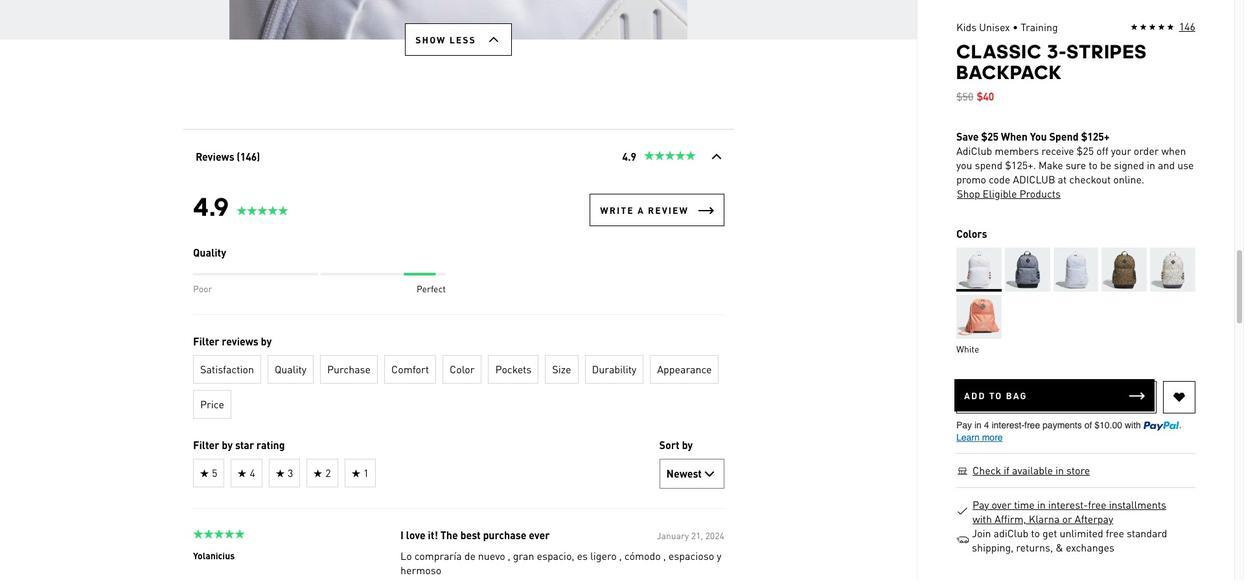 Task type: locate. For each thing, give the bounding box(es) containing it.
4.9
[[622, 150, 636, 163], [193, 191, 230, 222]]

2 vertical spatial in
[[1038, 498, 1046, 512]]

4.9 up write
[[622, 150, 636, 163]]

product color: grey image
[[1005, 248, 1051, 292]]

, right 'ligero'
[[619, 549, 622, 563]]

, down january
[[663, 549, 666, 563]]

free up afterpay
[[1089, 498, 1107, 512]]

0 vertical spatial to
[[1089, 158, 1098, 172]]

free inside join adiclub to get unlimited free standard shipping, returns, & exchanges
[[1107, 526, 1125, 540]]

at
[[1059, 172, 1067, 186]]

5 link
[[193, 459, 224, 488]]

filter by star rating
[[193, 438, 285, 452]]

1 vertical spatial filter
[[193, 438, 219, 452]]

0 vertical spatial filter
[[193, 335, 219, 348]]

by right sort
[[682, 438, 693, 452]]

kids
[[957, 20, 977, 34]]

1 horizontal spatial in
[[1056, 464, 1065, 477]]

filter left reviews
[[193, 335, 219, 348]]

1 vertical spatial to
[[1032, 526, 1041, 540]]

1 filter from the top
[[193, 335, 219, 348]]

you
[[957, 158, 973, 172]]

satisfaction link
[[193, 355, 261, 384]]

by for filter by star rating
[[222, 438, 233, 452]]

when
[[1162, 144, 1187, 158]]

1 vertical spatial purchase
[[483, 528, 526, 542]]

0 vertical spatial free
[[1089, 498, 1107, 512]]

21,
[[691, 530, 703, 541]]

returns,
[[1017, 541, 1054, 554]]

1 vertical spatial in
[[1056, 464, 1065, 477]]

classic 3-stripes backpack $50 $40
[[957, 40, 1148, 103]]

purchase right quality
[[327, 362, 371, 376]]

by left star
[[222, 438, 233, 452]]

write a review button
[[590, 194, 725, 226]]

in
[[1148, 158, 1156, 172], [1056, 464, 1065, 477], [1038, 498, 1046, 512]]

0 vertical spatial $25
[[982, 130, 999, 143]]

to
[[1089, 158, 1098, 172], [1032, 526, 1041, 540]]

filter
[[193, 335, 219, 348], [193, 438, 219, 452]]

2 horizontal spatial in
[[1148, 158, 1156, 172]]

0 vertical spatial in
[[1148, 158, 1156, 172]]

2 link
[[307, 459, 338, 488]]

to left be
[[1089, 158, 1098, 172]]

2 horizontal spatial by
[[682, 438, 693, 452]]

4
[[250, 466, 255, 480]]

join
[[973, 526, 992, 540]]

or
[[1063, 512, 1073, 526]]

free down afterpay
[[1107, 526, 1125, 540]]

appearance
[[657, 362, 712, 376]]

receive
[[1042, 144, 1075, 158]]

pay over time in interest-free installments with affirm, klarna or afterpay
[[973, 498, 1167, 526]]

in up klarna at the right of the page
[[1038, 498, 1046, 512]]

0 horizontal spatial by
[[222, 438, 233, 452]]

pay over time in interest-free installments with affirm, klarna or afterpay link
[[973, 498, 1188, 526]]

0 horizontal spatial 4.9
[[193, 191, 230, 222]]

None field
[[659, 459, 725, 489]]

product color: light grey image
[[1054, 248, 1099, 292]]

to inside save $25 when you spend $125+ adiclub members receive $25 off your order when you spend $125+. make sure to be signed in and use promo code adiclub at checkout online. shop eligible products
[[1089, 158, 1098, 172]]

in for store
[[1056, 464, 1065, 477]]

newest
[[667, 467, 702, 480]]

over
[[992, 498, 1012, 512]]

in down order
[[1148, 158, 1156, 172]]

$25 up 'sure'
[[1077, 144, 1095, 158]]

price
[[200, 397, 224, 411]]

2 , from the left
[[619, 549, 622, 563]]

5
[[212, 466, 217, 480]]

4.9 up quality in the left of the page
[[193, 191, 230, 222]]

appearance link
[[650, 355, 719, 384]]

perfect
[[417, 283, 446, 294]]

in left store
[[1056, 464, 1065, 477]]

color link
[[443, 355, 482, 384]]

save
[[957, 130, 979, 143]]

interest-
[[1049, 498, 1089, 512]]

to up 'returns,'
[[1032, 526, 1041, 540]]

online.
[[1114, 172, 1145, 186]]

, left gran
[[508, 549, 510, 563]]

1 vertical spatial 4.9
[[193, 191, 230, 222]]

2 horizontal spatial ,
[[663, 549, 666, 563]]

review
[[648, 204, 689, 216]]

time
[[1015, 498, 1035, 512]]

filter up 5 link
[[193, 438, 219, 452]]

off
[[1097, 144, 1109, 158]]

pockets link
[[488, 355, 539, 384]]

in for interest-
[[1038, 498, 1046, 512]]

klarna
[[1029, 512, 1060, 526]]

0 vertical spatial purchase
[[327, 362, 371, 376]]

(146)
[[237, 150, 260, 163]]

members
[[995, 144, 1040, 158]]

best
[[460, 528, 481, 542]]

1 horizontal spatial ,
[[619, 549, 622, 563]]

$125+.
[[1006, 158, 1037, 172]]

price link
[[193, 390, 231, 419]]

•
[[1013, 20, 1019, 34]]

$25 up adiclub at the right top
[[982, 130, 999, 143]]

0 vertical spatial 4.9
[[622, 150, 636, 163]]

rating
[[256, 438, 285, 452]]

ever
[[529, 528, 550, 542]]

filter for filter by star rating
[[193, 438, 219, 452]]

when
[[1002, 130, 1028, 143]]

1 vertical spatial free
[[1107, 526, 1125, 540]]

spend
[[1050, 130, 1079, 143]]

0 horizontal spatial ,
[[508, 549, 510, 563]]

check if available in store
[[973, 464, 1091, 477]]

standard
[[1127, 526, 1168, 540]]

cómodo
[[625, 549, 661, 563]]

ligero
[[590, 549, 617, 563]]

4 link
[[231, 459, 262, 488]]

1 horizontal spatial $25
[[1077, 144, 1095, 158]]

product color: medium brown / black / pulse lime s22 image
[[1102, 248, 1148, 292]]

affirm,
[[995, 512, 1027, 526]]

in inside button
[[1056, 464, 1065, 477]]

with
[[973, 512, 993, 526]]

in inside pay over time in interest-free installments with affirm, klarna or afterpay
[[1038, 498, 1046, 512]]

1 horizontal spatial to
[[1089, 158, 1098, 172]]

add to bag
[[965, 390, 1028, 401]]

$125+
[[1082, 130, 1110, 143]]

purchase up nuevo
[[483, 528, 526, 542]]

0 horizontal spatial purchase
[[327, 362, 371, 376]]

0 horizontal spatial in
[[1038, 498, 1046, 512]]

by
[[261, 335, 272, 348], [222, 438, 233, 452], [682, 438, 693, 452]]

by right reviews
[[261, 335, 272, 348]]

0 horizontal spatial $25
[[982, 130, 999, 143]]

0 horizontal spatial to
[[1032, 526, 1041, 540]]

$50
[[957, 89, 974, 103]]

free inside pay over time in interest-free installments with affirm, klarna or afterpay
[[1089, 498, 1107, 512]]

hermoso
[[400, 563, 441, 577]]

kids unisex • training
[[957, 20, 1059, 34]]

reviews (146)
[[195, 150, 260, 163]]

quality link
[[267, 355, 313, 384]]

espacioso
[[669, 549, 714, 563]]

1 horizontal spatial purchase
[[483, 528, 526, 542]]

2 filter from the top
[[193, 438, 219, 452]]

show less
[[416, 34, 476, 45]]

$25
[[982, 130, 999, 143], [1077, 144, 1095, 158]]



Task type: vqa. For each thing, say whether or not it's contained in the screenshot.
Check
yes



Task type: describe. For each thing, give the bounding box(es) containing it.
by for sort by
[[682, 438, 693, 452]]

2
[[325, 466, 331, 480]]

none field containing newest
[[659, 459, 725, 489]]

i
[[400, 528, 404, 542]]

training
[[1021, 20, 1059, 34]]

quality
[[275, 362, 306, 376]]

products
[[1020, 187, 1061, 200]]

afterpay
[[1075, 512, 1114, 526]]

1
[[363, 466, 369, 480]]

show
[[416, 34, 446, 45]]

poor
[[193, 283, 212, 294]]

146 button
[[1131, 19, 1196, 35]]

check
[[973, 464, 1002, 477]]

compraría
[[414, 549, 462, 563]]

dropdown image
[[702, 466, 717, 482]]

adiclub
[[994, 526, 1029, 540]]

lo
[[400, 549, 412, 563]]

code
[[989, 172, 1011, 186]]

1 , from the left
[[508, 549, 510, 563]]

product color: white / onix / beige image
[[1151, 248, 1196, 292]]

exchanges
[[1067, 541, 1115, 554]]

sort
[[659, 438, 680, 452]]

free for interest-
[[1089, 498, 1107, 512]]

promo
[[957, 172, 987, 186]]

1 vertical spatial $25
[[1077, 144, 1095, 158]]

write
[[600, 204, 634, 216]]

spend
[[975, 158, 1003, 172]]

size
[[552, 362, 571, 376]]

write a review
[[600, 204, 689, 216]]

size link
[[545, 355, 578, 384]]

your
[[1112, 144, 1132, 158]]

free for unlimited
[[1107, 526, 1125, 540]]

3-
[[1048, 40, 1068, 63]]

sure
[[1066, 158, 1087, 172]]

adiclub
[[957, 144, 993, 158]]

the
[[440, 528, 458, 542]]

if
[[1004, 464, 1010, 477]]

1 link
[[344, 459, 376, 488]]

save $25 when you spend $125+ adiclub members receive $25 off your order when you spend $125+. make sure to be signed in and use promo code adiclub at checkout online. shop eligible products
[[957, 130, 1195, 200]]

add to bag button
[[955, 379, 1155, 412]]

shop
[[958, 187, 981, 200]]

color
[[450, 362, 475, 376]]

order
[[1135, 144, 1160, 158]]

and
[[1159, 158, 1176, 172]]

join adiclub to get unlimited free standard shipping, returns, & exchanges
[[973, 526, 1168, 554]]

reviews
[[195, 150, 234, 163]]

$40
[[977, 89, 995, 103]]

shop eligible products link
[[957, 187, 1062, 201]]

product color: pink / silver metallic image
[[957, 295, 1002, 339]]

i love it! the best purchase ever
[[400, 528, 550, 542]]

gran
[[513, 549, 534, 563]]

store
[[1067, 464, 1091, 477]]

a
[[638, 204, 645, 216]]

filter for filter reviews by
[[193, 335, 219, 348]]

love
[[406, 528, 425, 542]]

3 , from the left
[[663, 549, 666, 563]]

colors
[[957, 227, 988, 241]]

purchase inside purchase link
[[327, 362, 371, 376]]

make
[[1039, 158, 1064, 172]]

eligible
[[983, 187, 1018, 200]]

1 horizontal spatial 4.9
[[622, 150, 636, 163]]

be
[[1101, 158, 1112, 172]]

nuevo
[[478, 549, 505, 563]]

sort by
[[659, 438, 693, 452]]

january
[[657, 530, 689, 541]]

check if available in store button
[[973, 464, 1091, 478]]

satisfaction
[[200, 362, 254, 376]]

backpack
[[957, 61, 1063, 84]]

bag
[[1007, 390, 1028, 401]]

pockets
[[495, 362, 532, 376]]

comfort link
[[384, 355, 436, 384]]

to inside join adiclub to get unlimited free standard shipping, returns, & exchanges
[[1032, 526, 1041, 540]]

stripes
[[1068, 40, 1148, 63]]

signed
[[1115, 158, 1145, 172]]

durability
[[592, 362, 637, 376]]

purchase link
[[320, 355, 378, 384]]

filter reviews by
[[193, 335, 272, 348]]

checkout
[[1070, 172, 1111, 186]]

lo compraría de nuevo , gran espacio, es ligero , cómodo , espacioso y hermoso
[[400, 549, 721, 577]]

in inside save $25 when you spend $125+ adiclub members receive $25 off your order when you spend $125+. make sure to be signed in and use promo code adiclub at checkout online. shop eligible products
[[1148, 158, 1156, 172]]

3 link
[[269, 459, 300, 488]]

reviews
[[222, 335, 258, 348]]

product color: white image
[[957, 248, 1002, 292]]

adiclub
[[1014, 172, 1056, 186]]

show less button
[[405, 23, 512, 56]]

1 horizontal spatial by
[[261, 335, 272, 348]]

unisex
[[980, 20, 1011, 34]]



